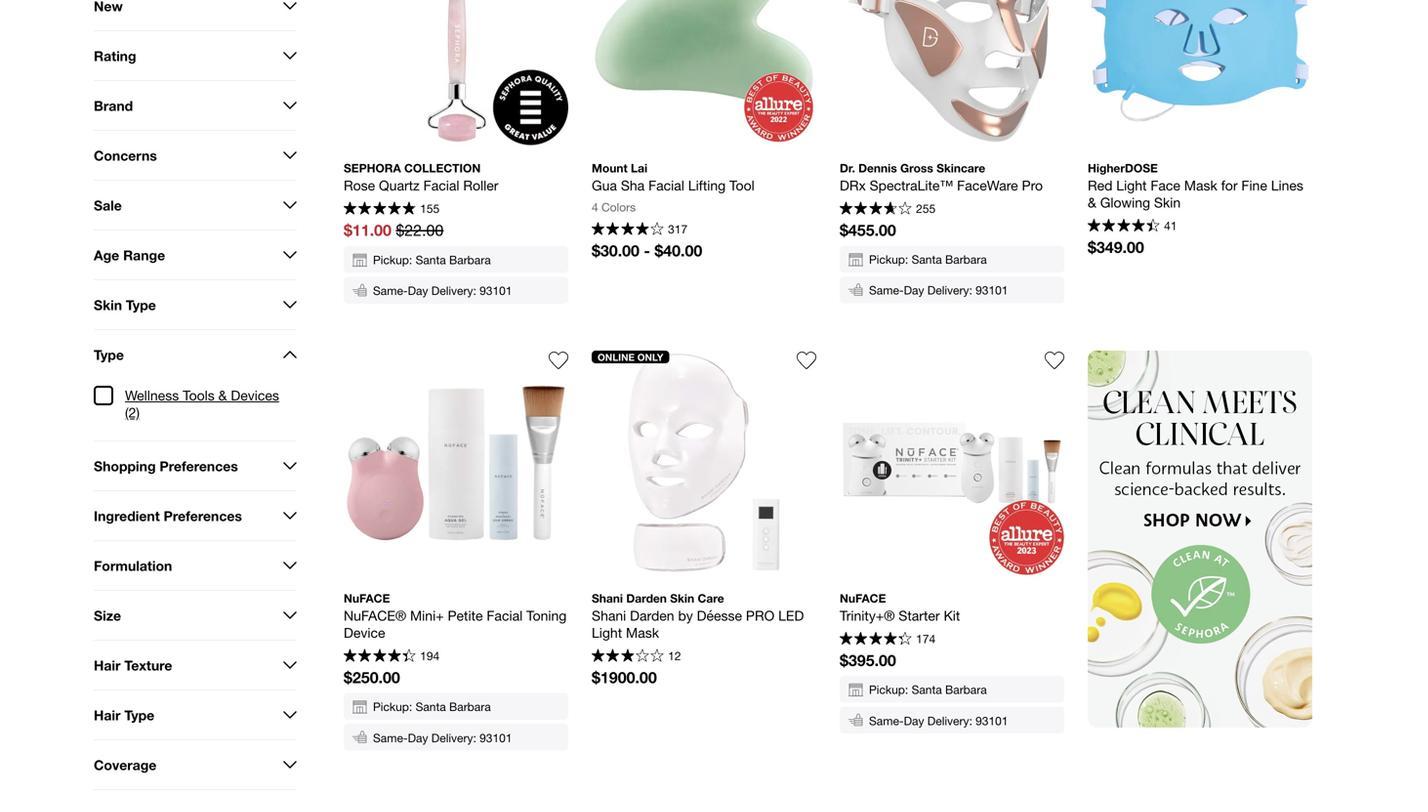 Task type: describe. For each thing, give the bounding box(es) containing it.
nuface - nuface® mini+ petite facial toning device image
[[344, 351, 569, 575]]

texture
[[124, 657, 172, 673]]

face
[[1151, 177, 1181, 193]]

$30.00 - $40.00
[[592, 241, 703, 260]]

$349.00
[[1088, 238, 1145, 256]]

lines
[[1272, 177, 1304, 193]]

4.5 stars element for $349.00
[[1088, 219, 1160, 234]]

petite
[[448, 608, 483, 624]]

3.5 stars element
[[840, 202, 912, 217]]

skin inside the shani darden skin care shani darden by déesse pro led light mask
[[670, 591, 695, 605]]

mount lai gua sha facial lifting tool 4 colors
[[592, 161, 755, 214]]

mount
[[592, 161, 628, 175]]

mini+
[[410, 608, 444, 624]]

3 stars element
[[592, 649, 664, 665]]

hair texture
[[94, 657, 172, 673]]

wellness tools & devices (2)
[[125, 387, 279, 421]]

ingredient
[[94, 508, 160, 524]]

kit
[[944, 608, 961, 624]]

same-day delivery: 93101 for $395.00
[[869, 714, 1009, 728]]

pickup: santa barbara for $395.00
[[869, 683, 987, 697]]

255 reviews element
[[916, 202, 936, 215]]

& inside wellness tools & devices (2)
[[218, 387, 227, 403]]

317 reviews element
[[668, 222, 688, 236]]

sale button
[[94, 181, 297, 230]]

41 reviews element
[[1165, 219, 1178, 233]]

-
[[644, 241, 650, 260]]

barbara for $455.00
[[946, 253, 987, 266]]

93101 for $455.00
[[976, 283, 1009, 297]]

sephora collection - rose quartz facial roller image
[[344, 0, 569, 145]]

hair type button
[[94, 691, 297, 739]]

4.5 stars element for $395.00
[[840, 632, 912, 648]]

sign in to love shani darden skin care - shani darden by déesse pro led light mask image
[[797, 351, 817, 370]]

type button
[[94, 330, 297, 379]]

pro
[[746, 608, 775, 624]]

glowing
[[1101, 194, 1151, 210]]

online only
[[598, 351, 664, 363]]

gross
[[901, 161, 934, 175]]

light inside higherdose red light face mask for fine lines & glowing skin
[[1117, 177, 1147, 193]]

shopping
[[94, 458, 156, 474]]

hair type
[[94, 707, 155, 723]]

shani darden skin care shani darden by déesse pro led light mask
[[592, 591, 808, 641]]

starter
[[899, 608, 940, 624]]

coverage
[[94, 757, 157, 773]]

1 shani from the top
[[592, 591, 623, 605]]

concerns
[[94, 147, 157, 163]]

delivery: for $250.00
[[432, 731, 476, 745]]

santa for $455.00
[[912, 253, 942, 266]]

same-day delivery: 93101 for $455.00
[[869, 283, 1009, 297]]

93101 for $250.00
[[480, 731, 512, 745]]

317
[[668, 222, 688, 236]]

higherdose red light face mask for fine lines & glowing skin
[[1088, 161, 1308, 210]]

facial for $22.00
[[424, 177, 460, 193]]

pickup: for $395.00
[[869, 683, 909, 697]]

gua
[[592, 177, 617, 193]]

ingredient preferences
[[94, 508, 242, 524]]

for
[[1222, 177, 1238, 193]]

devices
[[231, 387, 279, 403]]

rose
[[344, 177, 375, 193]]

$1900.00
[[592, 668, 657, 687]]

age range
[[94, 247, 165, 263]]

santa down $22.00 at top left
[[416, 253, 446, 267]]

$30.00
[[592, 241, 640, 260]]

range
[[123, 247, 165, 263]]

higherdose
[[1088, 161, 1158, 175]]

size
[[94, 607, 121, 623]]

rating button
[[94, 31, 297, 80]]

colors
[[602, 200, 636, 214]]

dennis
[[859, 161, 897, 175]]

41
[[1165, 219, 1178, 233]]

device
[[344, 625, 385, 641]]

clean meets clinical clean formulas deliver science-backed results shop now image
[[1088, 351, 1313, 728]]

sha
[[621, 177, 645, 193]]

shopping preferences button
[[94, 442, 297, 490]]

type inside dropdown button
[[94, 347, 124, 363]]

pickup: santa barbara for $250.00
[[373, 700, 491, 714]]

online
[[598, 351, 635, 363]]

$11.00
[[344, 221, 392, 239]]

shopping preferences
[[94, 458, 238, 474]]

skin type button
[[94, 280, 297, 329]]

concerns button
[[94, 131, 297, 180]]

drx
[[840, 177, 866, 193]]

barbara for $395.00
[[946, 683, 987, 697]]

dr.
[[840, 161, 855, 175]]

12 reviews element
[[668, 649, 681, 663]]

pickup: santa barbara down $22.00 at top left
[[373, 253, 491, 267]]

collection
[[404, 161, 481, 175]]

day down $22.00 at top left
[[408, 284, 428, 298]]

155
[[420, 202, 440, 215]]

roller
[[463, 177, 499, 193]]

barbara down roller
[[449, 253, 491, 267]]

toning
[[527, 608, 567, 624]]

skin type
[[94, 297, 156, 313]]

day for $250.00
[[408, 731, 428, 745]]



Task type: locate. For each thing, give the bounding box(es) containing it.
2 horizontal spatial facial
[[649, 177, 685, 193]]

0 vertical spatial type
[[126, 297, 156, 313]]

only
[[638, 351, 664, 363]]

4.5 stars element up $250.00 at the left
[[344, 649, 416, 665]]

pro
[[1022, 177, 1043, 193]]

darden
[[626, 591, 667, 605], [630, 608, 675, 624]]

same-day delivery: 93101 down 194
[[373, 731, 512, 745]]

quartz
[[379, 177, 420, 193]]

same- down $455.00
[[869, 283, 904, 297]]

light up glowing
[[1117, 177, 1147, 193]]

nuface trinity+® starter kit
[[840, 591, 961, 624]]

nuface for $250.00
[[344, 591, 390, 605]]

nuface for $395.00
[[840, 591, 886, 605]]

skin inside button
[[94, 297, 122, 313]]

age
[[94, 247, 119, 263]]

preferences up ingredient preferences button
[[160, 458, 238, 474]]

mask
[[1185, 177, 1218, 193], [626, 625, 659, 641]]

2 nuface from the left
[[840, 591, 886, 605]]

fine
[[1242, 177, 1268, 193]]

preferences for shopping preferences
[[160, 458, 238, 474]]

facial inside the nuface nuface® mini+ petite facial toning device
[[487, 608, 523, 624]]

sephora
[[344, 161, 401, 175]]

barbara
[[946, 253, 987, 266], [449, 253, 491, 267], [946, 683, 987, 697], [449, 700, 491, 714]]

1 horizontal spatial nuface
[[840, 591, 886, 605]]

2 shani from the top
[[592, 608, 626, 624]]

light inside the shani darden skin care shani darden by déesse pro led light mask
[[592, 625, 622, 641]]

delivery: down 174
[[928, 714, 973, 728]]

nuface up trinity+®
[[840, 591, 886, 605]]

1 horizontal spatial &
[[1088, 194, 1097, 210]]

pickup: down $11.00 $22.00
[[373, 253, 412, 267]]

nuface inside the nuface nuface® mini+ petite facial toning device
[[344, 591, 390, 605]]

0 horizontal spatial skin
[[94, 297, 122, 313]]

nuface up the nuface®
[[344, 591, 390, 605]]

skin down face
[[1155, 194, 1181, 210]]

delivery: for $455.00
[[928, 283, 973, 297]]

nuface nuface® mini+ petite facial toning device
[[344, 591, 571, 641]]

day down 255 reviews element
[[904, 283, 925, 297]]

hair up coverage
[[94, 707, 121, 723]]

0 vertical spatial hair
[[94, 657, 121, 673]]

194
[[420, 649, 440, 663]]

delivery: down 255
[[928, 283, 973, 297]]

barbara down petite
[[449, 700, 491, 714]]

0 vertical spatial mask
[[1185, 177, 1218, 193]]

93101 for $395.00
[[976, 714, 1009, 728]]

hair
[[94, 657, 121, 673], [94, 707, 121, 723]]

same-
[[869, 283, 904, 297], [373, 284, 408, 298], [869, 714, 904, 728], [373, 731, 408, 745]]

pickup: for $250.00
[[373, 700, 412, 714]]

type for skin type
[[126, 297, 156, 313]]

0 horizontal spatial 4.5 stars element
[[344, 649, 416, 665]]

mask inside the shani darden skin care shani darden by déesse pro led light mask
[[626, 625, 659, 641]]

same-day delivery: 93101 down 174 reviews element
[[869, 714, 1009, 728]]

day for $455.00
[[904, 283, 925, 297]]

dr. dennis gross skincare drx spectralite™ faceware pro
[[840, 161, 1043, 193]]

type down the skin type
[[94, 347, 124, 363]]

mask up '3 stars' "element"
[[626, 625, 659, 641]]

barbara down kit
[[946, 683, 987, 697]]

preferences down shopping preferences "dropdown button"
[[164, 508, 242, 524]]

trinity+®
[[840, 608, 895, 624]]

hair for hair type
[[94, 707, 121, 723]]

4.5 stars element
[[1088, 219, 1160, 234], [840, 632, 912, 648], [344, 649, 416, 665]]

hair left texture
[[94, 657, 121, 673]]

same- down $11.00 $22.00
[[373, 284, 408, 298]]

12
[[668, 649, 681, 663]]

skin up by
[[670, 591, 695, 605]]

5 stars element
[[344, 202, 416, 217]]

preferences for ingredient preferences
[[164, 508, 242, 524]]

skin inside higherdose red light face mask for fine lines & glowing skin
[[1155, 194, 1181, 210]]

shani darden skin care - shani darden by déesse pro led light mask image
[[592, 351, 817, 575]]

sephora collection rose quartz facial roller
[[344, 161, 499, 193]]

delivery: down 194
[[432, 731, 476, 745]]

care
[[698, 591, 724, 605]]

$250.00
[[344, 668, 400, 687]]

barbara for $250.00
[[449, 700, 491, 714]]

same-day delivery: 93101
[[869, 283, 1009, 297], [373, 284, 512, 298], [869, 714, 1009, 728], [373, 731, 512, 745]]

type down range
[[126, 297, 156, 313]]

pickup: down $395.00
[[869, 683, 909, 697]]

faceware
[[957, 177, 1018, 193]]

facial inside mount lai gua sha facial lifting tool 4 colors
[[649, 177, 685, 193]]

day down 194
[[408, 731, 428, 745]]

led
[[779, 608, 804, 624]]

preferences inside button
[[164, 508, 242, 524]]

red
[[1088, 177, 1113, 193]]

facial inside sephora collection rose quartz facial roller
[[424, 177, 460, 193]]

174 reviews element
[[916, 632, 936, 646]]

facial for 317
[[649, 177, 685, 193]]

lai
[[631, 161, 648, 175]]

mask left for at right top
[[1185, 177, 1218, 193]]

formulation button
[[94, 541, 297, 590]]

light up '3 stars' "element"
[[592, 625, 622, 641]]

santa down 255
[[912, 253, 942, 266]]

same- down $250.00 at the left
[[373, 731, 408, 745]]

4
[[592, 200, 598, 214]]

santa
[[912, 253, 942, 266], [416, 253, 446, 267], [912, 683, 942, 697], [416, 700, 446, 714]]

lifting
[[688, 177, 726, 193]]

brand button
[[94, 81, 297, 130]]

1 vertical spatial 4.5 stars element
[[840, 632, 912, 648]]

santa down 174
[[912, 683, 942, 697]]

4.5 stars element up $395.00
[[840, 632, 912, 648]]

skin
[[1155, 194, 1181, 210], [94, 297, 122, 313], [670, 591, 695, 605]]

$22.00
[[396, 221, 444, 239]]

& right tools
[[218, 387, 227, 403]]

(2)
[[125, 404, 140, 421]]

1 vertical spatial preferences
[[164, 508, 242, 524]]

0 horizontal spatial facial
[[424, 177, 460, 193]]

mask inside higherdose red light face mask for fine lines & glowing skin
[[1185, 177, 1218, 193]]

preferences
[[160, 458, 238, 474], [164, 508, 242, 524]]

0 vertical spatial preferences
[[160, 458, 238, 474]]

& inside higherdose red light face mask for fine lines & glowing skin
[[1088, 194, 1097, 210]]

ingredient preferences button
[[94, 491, 297, 540]]

0 vertical spatial shani
[[592, 591, 623, 605]]

santa down 194 reviews "element"
[[416, 700, 446, 714]]

formulation
[[94, 558, 172, 574]]

pickup: down $250.00 at the left
[[373, 700, 412, 714]]

sale
[[94, 197, 122, 213]]

pickup: for $455.00
[[869, 253, 909, 266]]

0 vertical spatial light
[[1117, 177, 1147, 193]]

0 horizontal spatial &
[[218, 387, 227, 403]]

155 reviews element
[[420, 202, 440, 215]]

$395.00
[[840, 651, 897, 670]]

nuface - trinity+® starter kit image
[[840, 351, 1065, 575]]

1 hair from the top
[[94, 657, 121, 673]]

same- down $395.00
[[869, 714, 904, 728]]

mount lai - gua sha facial lifting tool image
[[592, 0, 817, 145]]

preferences inside "dropdown button"
[[160, 458, 238, 474]]

194 reviews element
[[420, 649, 440, 663]]

same- for $395.00
[[869, 714, 904, 728]]

nuface inside nuface trinity+® starter kit
[[840, 591, 886, 605]]

spectralite™
[[870, 177, 954, 193]]

2 hair from the top
[[94, 707, 121, 723]]

0 horizontal spatial mask
[[626, 625, 659, 641]]

&
[[1088, 194, 1097, 210], [218, 387, 227, 403]]

day down 174
[[904, 714, 925, 728]]

coverage button
[[94, 740, 297, 789]]

2 horizontal spatial skin
[[1155, 194, 1181, 210]]

0 vertical spatial 4.5 stars element
[[1088, 219, 1160, 234]]

2 vertical spatial 4.5 stars element
[[344, 649, 416, 665]]

higherdose - red light face mask for fine lines & glowing skin image
[[1088, 0, 1313, 145]]

tool
[[730, 177, 755, 193]]

174
[[916, 632, 936, 646]]

age range button
[[94, 231, 297, 279]]

pickup: down $455.00
[[869, 253, 909, 266]]

delivery: for $395.00
[[928, 714, 973, 728]]

déesse
[[697, 608, 742, 624]]

0 vertical spatial skin
[[1155, 194, 1181, 210]]

1 vertical spatial darden
[[630, 608, 675, 624]]

pickup: santa barbara down 255 reviews element
[[869, 253, 987, 266]]

same- for $250.00
[[373, 731, 408, 745]]

4.5 stars element for $250.00
[[344, 649, 416, 665]]

facial down collection
[[424, 177, 460, 193]]

1 horizontal spatial mask
[[1185, 177, 1218, 193]]

1 horizontal spatial skin
[[670, 591, 695, 605]]

1 vertical spatial mask
[[626, 625, 659, 641]]

dr. dennis gross skincare - drx spectralite™ faceware pro image
[[840, 0, 1065, 145]]

day
[[904, 283, 925, 297], [408, 284, 428, 298], [904, 714, 925, 728], [408, 731, 428, 745]]

darden left by
[[630, 608, 675, 624]]

pickup: santa barbara for $455.00
[[869, 253, 987, 266]]

$11.00 $22.00
[[344, 221, 444, 239]]

1 horizontal spatial 4.5 stars element
[[840, 632, 912, 648]]

pickup: santa barbara down 174
[[869, 683, 987, 697]]

delivery:
[[928, 283, 973, 297], [432, 284, 476, 298], [928, 714, 973, 728], [432, 731, 476, 745]]

1 vertical spatial skin
[[94, 297, 122, 313]]

1 nuface from the left
[[344, 591, 390, 605]]

2 vertical spatial type
[[124, 707, 155, 723]]

skincare
[[937, 161, 986, 175]]

size button
[[94, 591, 297, 640]]

type for hair type
[[124, 707, 155, 723]]

hair for hair texture
[[94, 657, 121, 673]]

facial
[[424, 177, 460, 193], [649, 177, 685, 193], [487, 608, 523, 624]]

255
[[916, 202, 936, 215]]

sign in to love nuface - nuface® mini+ petite facial toning device image
[[549, 351, 569, 370]]

0 horizontal spatial light
[[592, 625, 622, 641]]

0 horizontal spatial nuface
[[344, 591, 390, 605]]

1 vertical spatial &
[[218, 387, 227, 403]]

pickup: santa barbara down 194 reviews "element"
[[373, 700, 491, 714]]

$455.00
[[840, 221, 897, 239]]

4.5 stars element up $349.00
[[1088, 219, 1160, 234]]

same- for $455.00
[[869, 283, 904, 297]]

2 vertical spatial skin
[[670, 591, 695, 605]]

santa for $250.00
[[416, 700, 446, 714]]

& down red
[[1088, 194, 1097, 210]]

wellness
[[125, 387, 179, 403]]

hair texture button
[[94, 641, 297, 690]]

2 horizontal spatial 4.5 stars element
[[1088, 219, 1160, 234]]

day for $395.00
[[904, 714, 925, 728]]

santa for $395.00
[[912, 683, 942, 697]]

type down hair texture
[[124, 707, 155, 723]]

4 stars element
[[592, 222, 664, 238]]

skin down 'age'
[[94, 297, 122, 313]]

1 vertical spatial shani
[[592, 608, 626, 624]]

pickup: santa barbara
[[869, 253, 987, 266], [373, 253, 491, 267], [869, 683, 987, 697], [373, 700, 491, 714]]

0 vertical spatial darden
[[626, 591, 667, 605]]

1 vertical spatial light
[[592, 625, 622, 641]]

facial right sha
[[649, 177, 685, 193]]

nuface®
[[344, 608, 406, 624]]

same-day delivery: 93101 down $22.00 at top left
[[373, 284, 512, 298]]

delivery: down $22.00 at top left
[[432, 284, 476, 298]]

1 horizontal spatial light
[[1117, 177, 1147, 193]]

rating
[[94, 48, 136, 64]]

nuface
[[344, 591, 390, 605], [840, 591, 886, 605]]

darden up '3 stars' "element"
[[626, 591, 667, 605]]

1 vertical spatial hair
[[94, 707, 121, 723]]

93101
[[976, 283, 1009, 297], [480, 284, 512, 298], [976, 714, 1009, 728], [480, 731, 512, 745]]

0 vertical spatial &
[[1088, 194, 1097, 210]]

by
[[678, 608, 693, 624]]

same-day delivery: 93101 down 255
[[869, 283, 1009, 297]]

1 horizontal spatial facial
[[487, 608, 523, 624]]

same-day delivery: 93101 for $250.00
[[373, 731, 512, 745]]

sign in to love nuface - trinity+® starter kit image
[[1045, 351, 1065, 370]]

1 vertical spatial type
[[94, 347, 124, 363]]

barbara down faceware
[[946, 253, 987, 266]]

brand
[[94, 97, 133, 114]]

facial right petite
[[487, 608, 523, 624]]



Task type: vqa. For each thing, say whether or not it's contained in the screenshot.
the within the 'Get a FREE Skincare Sample Bag Test the best multi-benefit skincare with this set of trial sizes. Free with $45 purchase. Beauty Insider members only. Online only *Exclusions/terms apply.'
no



